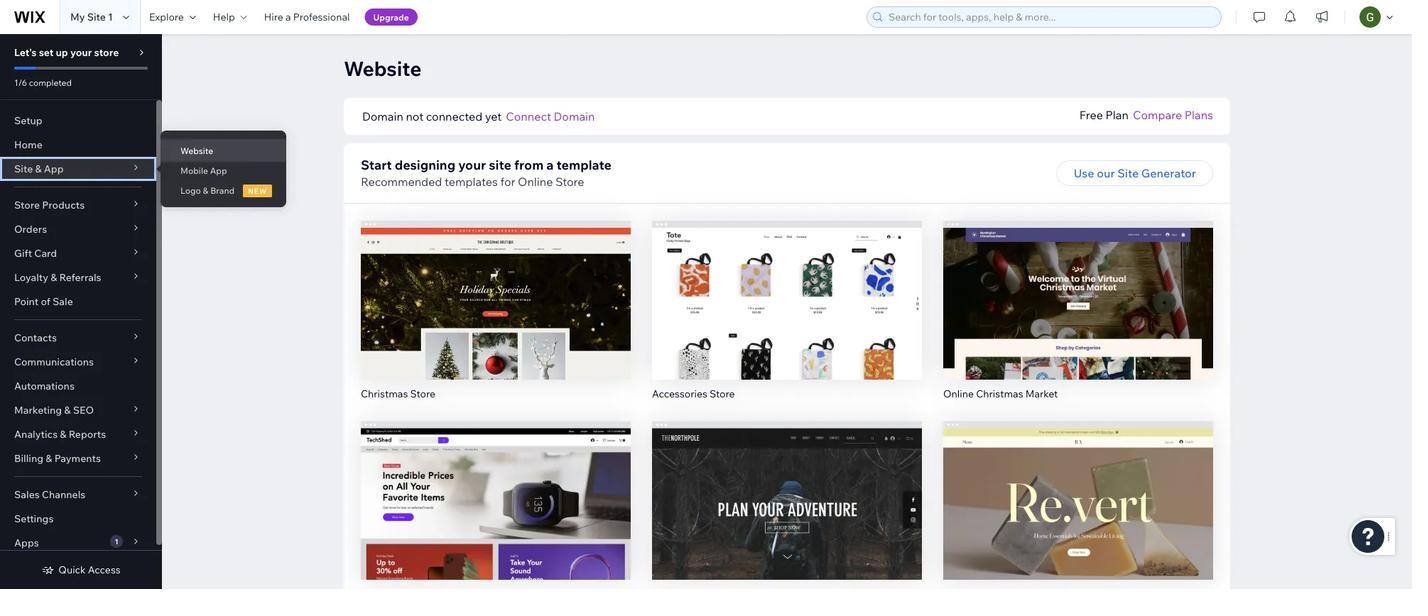 Task type: locate. For each thing, give the bounding box(es) containing it.
orders
[[14, 223, 47, 236]]

contacts button
[[0, 326, 156, 350]]

& for site
[[35, 163, 42, 175]]

& inside loyalty & referrals popup button
[[51, 271, 57, 284]]

site
[[489, 157, 512, 173]]

1 vertical spatial a
[[547, 157, 554, 173]]

mobile app link
[[161, 158, 286, 183]]

christmas
[[361, 387, 408, 400], [977, 387, 1024, 400]]

marketing
[[14, 404, 62, 417]]

website down upgrade
[[344, 56, 422, 81]]

1 horizontal spatial app
[[210, 165, 227, 176]]

& for logo
[[203, 185, 209, 196]]

0 horizontal spatial domain
[[362, 109, 404, 124]]

1 christmas from the left
[[361, 387, 408, 400]]

quick
[[59, 564, 86, 577]]

& inside site & app dropdown button
[[35, 163, 42, 175]]

app up "brand"
[[210, 165, 227, 176]]

& inside the analytics & reports popup button
[[60, 429, 66, 441]]

settings link
[[0, 507, 156, 532]]

domain left the not
[[362, 109, 404, 124]]

a right hire
[[286, 11, 291, 23]]

& left reports
[[60, 429, 66, 441]]

use
[[1074, 166, 1095, 181]]

site right my
[[87, 11, 106, 23]]

your up templates
[[458, 157, 486, 173]]

& inside marketing & seo dropdown button
[[64, 404, 71, 417]]

1 horizontal spatial website
[[344, 56, 422, 81]]

1 up access
[[115, 538, 118, 546]]

app down 'home' "link"
[[44, 163, 64, 175]]

billing
[[14, 453, 43, 465]]

1 vertical spatial online
[[944, 387, 974, 400]]

start designing your site from a template recommended templates for online store
[[361, 157, 612, 189]]

mobile
[[181, 165, 208, 176]]

1 domain from the left
[[362, 109, 404, 124]]

online
[[518, 175, 553, 189], [944, 387, 974, 400]]

connect domain button
[[506, 108, 595, 125]]

analytics
[[14, 429, 58, 441]]

point
[[14, 296, 39, 308]]

sales channels button
[[0, 483, 156, 507]]

website
[[344, 56, 422, 81], [181, 145, 213, 156]]

store
[[556, 175, 584, 189], [14, 199, 40, 211], [410, 387, 436, 400], [710, 387, 735, 400]]

accessories
[[652, 387, 708, 400]]

0 horizontal spatial your
[[70, 46, 92, 59]]

view
[[483, 312, 509, 326], [1066, 312, 1092, 326], [483, 512, 509, 527], [774, 512, 801, 527], [1066, 512, 1092, 527]]

0 horizontal spatial website
[[181, 145, 213, 156]]

access
[[88, 564, 121, 577]]

app inside dropdown button
[[44, 163, 64, 175]]

communications
[[14, 356, 94, 368]]

0 horizontal spatial site
[[14, 163, 33, 175]]

logo
[[181, 185, 201, 196]]

Search for tools, apps, help & more... field
[[885, 7, 1217, 27]]

view button
[[466, 306, 526, 332], [1048, 306, 1109, 332], [466, 507, 526, 532], [757, 507, 818, 532], [1048, 507, 1109, 532]]

site
[[87, 11, 106, 23], [14, 163, 33, 175], [1118, 166, 1139, 181]]

compare
[[1133, 108, 1183, 122]]

set
[[39, 46, 54, 59]]

gift card
[[14, 247, 57, 260]]

& for marketing
[[64, 404, 71, 417]]

our
[[1097, 166, 1115, 181]]

& inside billing & payments dropdown button
[[46, 453, 52, 465]]

& right the billing
[[46, 453, 52, 465]]

from
[[514, 157, 544, 173]]

0 vertical spatial website
[[344, 56, 422, 81]]

edit
[[485, 282, 507, 296], [777, 282, 798, 296], [1068, 282, 1089, 296], [485, 483, 507, 497], [777, 483, 798, 497], [1068, 483, 1089, 497]]

store inside start designing your site from a template recommended templates for online store
[[556, 175, 584, 189]]

use our site generator
[[1074, 166, 1197, 181]]

domain
[[362, 109, 404, 124], [554, 109, 595, 124]]

0 vertical spatial online
[[518, 175, 553, 189]]

mobile app
[[181, 165, 227, 176]]

site & app button
[[0, 157, 156, 181]]

0 horizontal spatial online
[[518, 175, 553, 189]]

compare plans button
[[1133, 107, 1214, 124]]

edit button
[[466, 276, 526, 302], [758, 276, 817, 302], [1049, 276, 1109, 302], [466, 477, 526, 503], [758, 477, 817, 503], [1049, 477, 1109, 503]]

site down home
[[14, 163, 33, 175]]

let's set up your store
[[14, 46, 119, 59]]

marketing & seo button
[[0, 399, 156, 423]]

0 horizontal spatial christmas
[[361, 387, 408, 400]]

0 vertical spatial a
[[286, 11, 291, 23]]

1 horizontal spatial site
[[87, 11, 106, 23]]

& down home
[[35, 163, 42, 175]]

website link
[[161, 139, 286, 163]]

generator
[[1142, 166, 1197, 181]]

website up mobile
[[181, 145, 213, 156]]

1 horizontal spatial a
[[547, 157, 554, 173]]

channels
[[42, 489, 86, 501]]

1 horizontal spatial christmas
[[977, 387, 1024, 400]]

site inside dropdown button
[[14, 163, 33, 175]]

payments
[[54, 453, 101, 465]]

1 vertical spatial 1
[[115, 538, 118, 546]]

site right our
[[1118, 166, 1139, 181]]

1 right my
[[108, 11, 113, 23]]

& left seo
[[64, 404, 71, 417]]

0 horizontal spatial app
[[44, 163, 64, 175]]

a right from
[[547, 157, 554, 173]]

app
[[44, 163, 64, 175], [210, 165, 227, 176]]

point of sale
[[14, 296, 73, 308]]

loyalty
[[14, 271, 48, 284]]

2 domain from the left
[[554, 109, 595, 124]]

1 horizontal spatial your
[[458, 157, 486, 173]]

settings
[[14, 513, 54, 526]]

1 inside sidebar element
[[115, 538, 118, 546]]

1 horizontal spatial domain
[[554, 109, 595, 124]]

& for analytics
[[60, 429, 66, 441]]

a
[[286, 11, 291, 23], [547, 157, 554, 173]]

free
[[1080, 108, 1104, 122]]

& right loyalty
[[51, 271, 57, 284]]

2 horizontal spatial site
[[1118, 166, 1139, 181]]

gift
[[14, 247, 32, 260]]

domain not connected yet connect domain
[[362, 109, 595, 124]]

gift card button
[[0, 242, 156, 266]]

plans
[[1185, 108, 1214, 122]]

domain right connect
[[554, 109, 595, 124]]

store inside the store products dropdown button
[[14, 199, 40, 211]]

home
[[14, 139, 42, 151]]

brand
[[210, 185, 235, 196]]

& for billing
[[46, 453, 52, 465]]

your right up
[[70, 46, 92, 59]]

logo & brand
[[181, 185, 235, 196]]

1 vertical spatial your
[[458, 157, 486, 173]]

loyalty & referrals button
[[0, 266, 156, 290]]

0 horizontal spatial 1
[[108, 11, 113, 23]]

0 vertical spatial your
[[70, 46, 92, 59]]

& right logo
[[203, 185, 209, 196]]

online inside start designing your site from a template recommended templates for online store
[[518, 175, 553, 189]]

1 horizontal spatial 1
[[115, 538, 118, 546]]

quick access
[[59, 564, 121, 577]]

sale
[[53, 296, 73, 308]]

my site 1
[[70, 11, 113, 23]]



Task type: vqa. For each thing, say whether or not it's contained in the screenshot.
Start designing your site from a template Recommended templates for Online Store
yes



Task type: describe. For each thing, give the bounding box(es) containing it.
analytics & reports
[[14, 429, 106, 441]]

my
[[70, 11, 85, 23]]

professional
[[293, 11, 350, 23]]

point of sale link
[[0, 290, 156, 314]]

accessories store
[[652, 387, 735, 400]]

reports
[[69, 429, 106, 441]]

hire
[[264, 11, 283, 23]]

sidebar element
[[0, 34, 162, 590]]

explore
[[149, 11, 184, 23]]

not
[[406, 109, 424, 124]]

recommended
[[361, 175, 442, 189]]

seo
[[73, 404, 94, 417]]

setup
[[14, 114, 42, 127]]

market
[[1026, 387, 1058, 400]]

connect
[[506, 109, 551, 124]]

let's
[[14, 46, 37, 59]]

plan
[[1106, 108, 1129, 122]]

marketing & seo
[[14, 404, 94, 417]]

contacts
[[14, 332, 57, 344]]

quick access button
[[41, 564, 121, 577]]

online christmas market
[[944, 387, 1058, 400]]

a inside start designing your site from a template recommended templates for online store
[[547, 157, 554, 173]]

setup link
[[0, 109, 156, 133]]

0 horizontal spatial a
[[286, 11, 291, 23]]

card
[[34, 247, 57, 260]]

free plan compare plans
[[1080, 108, 1214, 122]]

designing
[[395, 157, 456, 173]]

your inside start designing your site from a template recommended templates for online store
[[458, 157, 486, 173]]

connected
[[426, 109, 483, 124]]

communications button
[[0, 350, 156, 375]]

for
[[501, 175, 516, 189]]

home link
[[0, 133, 156, 157]]

store products button
[[0, 193, 156, 217]]

help button
[[205, 0, 256, 34]]

apps
[[14, 537, 39, 550]]

help
[[213, 11, 235, 23]]

orders button
[[0, 217, 156, 242]]

hire a professional
[[264, 11, 350, 23]]

up
[[56, 46, 68, 59]]

site & app
[[14, 163, 64, 175]]

upgrade
[[373, 12, 409, 22]]

store
[[94, 46, 119, 59]]

new
[[248, 186, 267, 195]]

sales
[[14, 489, 40, 501]]

1/6
[[14, 77, 27, 88]]

christmas store
[[361, 387, 436, 400]]

your inside sidebar element
[[70, 46, 92, 59]]

sales channels
[[14, 489, 86, 501]]

& for loyalty
[[51, 271, 57, 284]]

yet
[[485, 109, 502, 124]]

1/6 completed
[[14, 77, 72, 88]]

use our site generator button
[[1057, 161, 1214, 186]]

products
[[42, 199, 85, 211]]

billing & payments
[[14, 453, 101, 465]]

1 vertical spatial website
[[181, 145, 213, 156]]

store products
[[14, 199, 85, 211]]

loyalty & referrals
[[14, 271, 101, 284]]

2 christmas from the left
[[977, 387, 1024, 400]]

referrals
[[59, 271, 101, 284]]

billing & payments button
[[0, 447, 156, 471]]

start
[[361, 157, 392, 173]]

site inside button
[[1118, 166, 1139, 181]]

template
[[557, 157, 612, 173]]

0 vertical spatial 1
[[108, 11, 113, 23]]

upgrade button
[[365, 9, 418, 26]]

hire a professional link
[[256, 0, 359, 34]]

automations
[[14, 380, 75, 393]]

1 horizontal spatial online
[[944, 387, 974, 400]]



